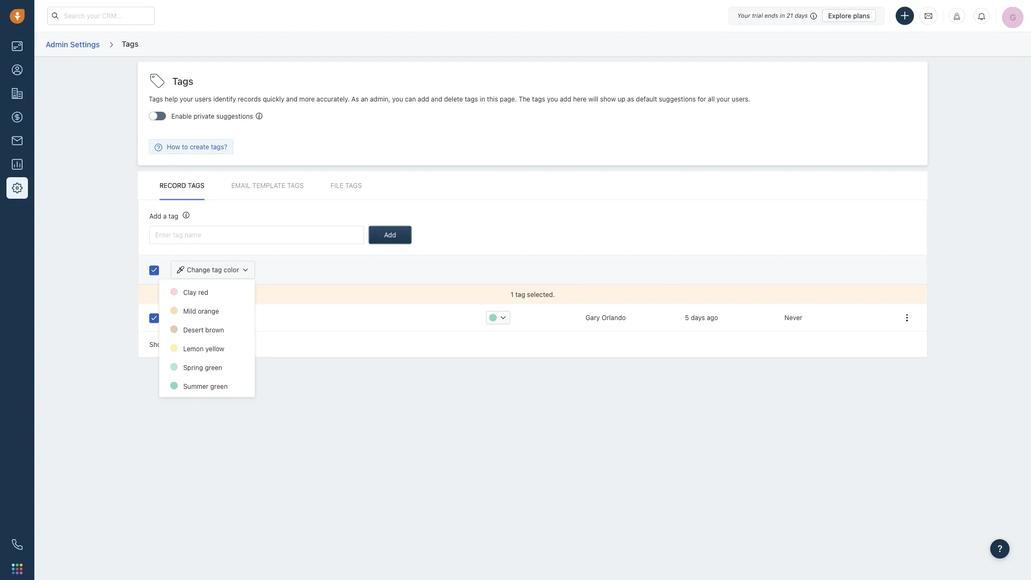 Task type: locate. For each thing, give the bounding box(es) containing it.
1 horizontal spatial to
[[193, 314, 199, 322]]

settings
[[70, 40, 100, 49]]

add for add a tag
[[149, 212, 161, 220]]

to left buy
[[193, 314, 199, 322]]

0 horizontal spatial in
[[480, 95, 486, 103]]

1 vertical spatial add
[[384, 231, 396, 239]]

ends
[[765, 12, 779, 19]]

green for spring green
[[205, 364, 222, 371]]

2 you from the left
[[548, 95, 558, 103]]

0 vertical spatial to
[[182, 143, 188, 151]]

will
[[589, 95, 599, 103]]

up
[[618, 95, 626, 103]]

1 vertical spatial days
[[691, 314, 706, 322]]

0 horizontal spatial you
[[393, 95, 403, 103]]

green for summer green
[[210, 383, 228, 390]]

mild
[[183, 307, 196, 315]]

1 horizontal spatial 1
[[187, 341, 190, 348]]

0 vertical spatial green
[[205, 364, 222, 371]]

tags right record
[[188, 182, 205, 190]]

trial
[[753, 12, 763, 19]]

1 left -
[[177, 341, 180, 348]]

to for create
[[182, 143, 188, 151]]

gary
[[586, 314, 600, 322]]

add inside button
[[384, 231, 396, 239]]

1 right -
[[187, 341, 190, 348]]

tag inside button
[[212, 266, 222, 274]]

1 horizontal spatial suggestions
[[660, 95, 696, 103]]

suggestions down identify
[[216, 113, 253, 120]]

create
[[190, 143, 209, 151]]

0 horizontal spatial tag
[[169, 212, 179, 220]]

days right 21
[[795, 12, 808, 19]]

1 horizontal spatial in
[[781, 12, 786, 19]]

you
[[393, 95, 403, 103], [548, 95, 558, 103]]

your
[[738, 12, 751, 19]]

color
[[224, 266, 239, 274]]

in
[[781, 12, 786, 19], [480, 95, 486, 103]]

you left here
[[548, 95, 558, 103]]

enable
[[171, 113, 192, 120]]

your right all at the right top of page
[[717, 95, 731, 103]]

green right 'summer'
[[210, 383, 228, 390]]

how
[[167, 143, 180, 151]]

tags right delete
[[465, 95, 478, 103]]

tag left color
[[212, 266, 222, 274]]

tags
[[122, 39, 139, 48], [173, 75, 193, 87], [149, 95, 163, 103], [188, 182, 205, 190], [287, 182, 304, 190], [346, 182, 362, 190]]

5 days ago
[[686, 314, 719, 322]]

phone image
[[12, 540, 23, 550]]

explore
[[829, 12, 852, 19]]

0 horizontal spatial tags
[[465, 95, 478, 103]]

green down yellow
[[205, 364, 222, 371]]

1 horizontal spatial tags
[[533, 95, 546, 103]]

0 vertical spatial tag
[[169, 212, 179, 220]]

tags right file at the left top
[[346, 182, 362, 190]]

your right help
[[180, 95, 193, 103]]

1 horizontal spatial tag
[[212, 266, 222, 274]]

5
[[686, 314, 690, 322]]

delete
[[444, 95, 463, 103]]

1 add from the left
[[418, 95, 430, 103]]

admin
[[46, 40, 68, 49]]

tags right "the"
[[533, 95, 546, 103]]

suggestions left for
[[660, 95, 696, 103]]

tags
[[465, 95, 478, 103], [533, 95, 546, 103]]

tag right "a"
[[169, 212, 179, 220]]

add
[[149, 212, 161, 220], [384, 231, 396, 239]]

0 horizontal spatial to
[[182, 143, 188, 151]]

default
[[637, 95, 658, 103]]

tags up help
[[173, 75, 193, 87]]

add button
[[369, 226, 412, 244]]

clay
[[183, 289, 197, 296]]

users
[[195, 95, 212, 103]]

in left this
[[480, 95, 486, 103]]

spring
[[183, 364, 203, 371]]

lemon yellow
[[183, 345, 225, 353]]

0 horizontal spatial your
[[180, 95, 193, 103]]

1
[[177, 341, 180, 348], [187, 341, 190, 348], [200, 341, 203, 348]]

2 horizontal spatial 1
[[200, 341, 203, 348]]

explore plans link
[[823, 9, 877, 22]]

tag
[[169, 212, 179, 220], [212, 266, 222, 274]]

0 horizontal spatial add
[[149, 212, 161, 220]]

1 vertical spatial green
[[210, 383, 228, 390]]

1 right of
[[200, 341, 203, 348]]

0 horizontal spatial suggestions
[[216, 113, 253, 120]]

add left here
[[560, 95, 572, 103]]

more
[[299, 95, 315, 103]]

21
[[787, 12, 794, 19]]

1 horizontal spatial your
[[717, 95, 731, 103]]

0 horizontal spatial and
[[286, 95, 298, 103]]

help
[[165, 95, 178, 103]]

days
[[795, 12, 808, 19], [691, 314, 706, 322]]

days right 5
[[691, 314, 706, 322]]

1 your from the left
[[180, 95, 193, 103]]

yellow
[[206, 345, 225, 353]]

file
[[331, 182, 344, 190]]

orlando
[[602, 314, 626, 322]]

1 vertical spatial to
[[193, 314, 199, 322]]

1 horizontal spatial days
[[795, 12, 808, 19]]

1 and from the left
[[286, 95, 298, 103]]

and left delete
[[431, 95, 443, 103]]

0 vertical spatial days
[[795, 12, 808, 19]]

plans
[[854, 12, 871, 19]]

suggestions
[[660, 95, 696, 103], [216, 113, 253, 120]]

accurately.
[[317, 95, 350, 103]]

users.
[[732, 95, 751, 103]]

0 vertical spatial suggestions
[[660, 95, 696, 103]]

admin,
[[370, 95, 391, 103]]

0 horizontal spatial add
[[418, 95, 430, 103]]

you left can
[[393, 95, 403, 103]]

1 horizontal spatial add
[[560, 95, 572, 103]]

as
[[628, 95, 635, 103]]

to inside how to create tags? link
[[182, 143, 188, 151]]

tags right the template
[[287, 182, 304, 190]]

0 horizontal spatial 1
[[177, 341, 180, 348]]

in left 21
[[781, 12, 786, 19]]

tags?
[[211, 143, 228, 151]]

how to create tags?
[[167, 143, 228, 151]]

when users add a tag, the crm will only suggest tags the user has created, plus default tags image
[[256, 113, 262, 119]]

0 horizontal spatial days
[[691, 314, 706, 322]]

to right how
[[182, 143, 188, 151]]

spring green
[[183, 364, 222, 371]]

orange
[[198, 307, 219, 315]]

2 add from the left
[[560, 95, 572, 103]]

records
[[238, 95, 261, 103]]

0 vertical spatial add
[[149, 212, 161, 220]]

the
[[519, 95, 531, 103]]

green
[[205, 364, 222, 371], [210, 383, 228, 390]]

1 horizontal spatial you
[[548, 95, 558, 103]]

to
[[182, 143, 188, 151], [193, 314, 199, 322]]

1 horizontal spatial and
[[431, 95, 443, 103]]

page.
[[500, 95, 517, 103]]

add right can
[[418, 95, 430, 103]]

add
[[418, 95, 430, 103], [560, 95, 572, 103]]

admin settings link
[[45, 36, 100, 53]]

1 vertical spatial tag
[[212, 266, 222, 274]]

and left more
[[286, 95, 298, 103]]

2 your from the left
[[717, 95, 731, 103]]

1 horizontal spatial add
[[384, 231, 396, 239]]

your
[[180, 95, 193, 103], [717, 95, 731, 103]]

1 vertical spatial suggestions
[[216, 113, 253, 120]]

change tag color button
[[171, 261, 255, 279]]

this
[[487, 95, 498, 103]]

and
[[286, 95, 298, 103], [431, 95, 443, 103]]

summer green
[[183, 383, 228, 390]]



Task type: vqa. For each thing, say whether or not it's contained in the screenshot.
Add as filter
no



Task type: describe. For each thing, give the bounding box(es) containing it.
clay red
[[183, 289, 208, 296]]

phone element
[[6, 534, 28, 556]]

Enter tag name text field
[[149, 226, 364, 244]]

1 1 from the left
[[177, 341, 180, 348]]

all
[[709, 95, 715, 103]]

identify
[[213, 95, 236, 103]]

2 and from the left
[[431, 95, 443, 103]]

Search your CRM... text field
[[47, 7, 155, 25]]

1 tags from the left
[[465, 95, 478, 103]]

freshworks switcher image
[[12, 564, 23, 575]]

record tags link
[[160, 172, 205, 200]]

likely to buy
[[174, 314, 212, 322]]

mild orange
[[183, 307, 219, 315]]

-
[[182, 341, 185, 348]]

email template tags link
[[231, 172, 304, 200]]

can
[[405, 95, 416, 103]]

add for add
[[384, 231, 396, 239]]

3 1 from the left
[[200, 341, 203, 348]]

how to create tags? link
[[149, 142, 233, 151]]

template
[[252, 182, 286, 190]]

file tags
[[331, 182, 362, 190]]

change tag color button
[[171, 261, 255, 279]]

never
[[785, 314, 803, 322]]

for
[[698, 95, 707, 103]]

an
[[361, 95, 368, 103]]

summer
[[183, 383, 209, 390]]

brown
[[206, 326, 224, 334]]

to for buy
[[193, 314, 199, 322]]

record tags
[[160, 182, 205, 190]]

email
[[231, 182, 251, 190]]

1 you from the left
[[393, 95, 403, 103]]

change tag color
[[187, 266, 239, 274]]

send email image
[[926, 11, 933, 20]]

file tags link
[[331, 172, 362, 200]]

here
[[574, 95, 587, 103]]

2 tags from the left
[[533, 95, 546, 103]]

gary orlando
[[586, 314, 626, 322]]

0 vertical spatial in
[[781, 12, 786, 19]]

2 1 from the left
[[187, 341, 190, 348]]

as
[[352, 95, 359, 103]]

desert brown
[[183, 326, 224, 334]]

ago
[[707, 314, 719, 322]]

tags down search your crm... text box
[[122, 39, 139, 48]]

admin settings
[[46, 40, 100, 49]]

1 vertical spatial in
[[480, 95, 486, 103]]

tags left help
[[149, 95, 163, 103]]

your trial ends in 21 days
[[738, 12, 808, 19]]

a
[[163, 212, 167, 220]]

likely
[[174, 314, 191, 322]]

desert
[[183, 326, 204, 334]]

red
[[198, 289, 208, 296]]

show
[[601, 95, 616, 103]]

quickly
[[263, 95, 285, 103]]

showing 1 - 1 of 1
[[149, 341, 203, 348]]

private
[[194, 113, 215, 120]]

lemon
[[183, 345, 204, 353]]

email template tags
[[231, 182, 304, 190]]

record
[[160, 182, 186, 190]]

of
[[192, 341, 198, 348]]

add a tag
[[149, 212, 179, 220]]

tags help your users identify records quickly and more accurately. as an admin, you can add and delete tags in this page. the tags you add here will show up as default suggestions for all your users.
[[149, 95, 751, 103]]

showing
[[149, 341, 175, 348]]

change
[[187, 266, 210, 274]]

buy
[[201, 314, 212, 322]]

enable private suggestions
[[171, 113, 253, 120]]

explore plans
[[829, 12, 871, 19]]



